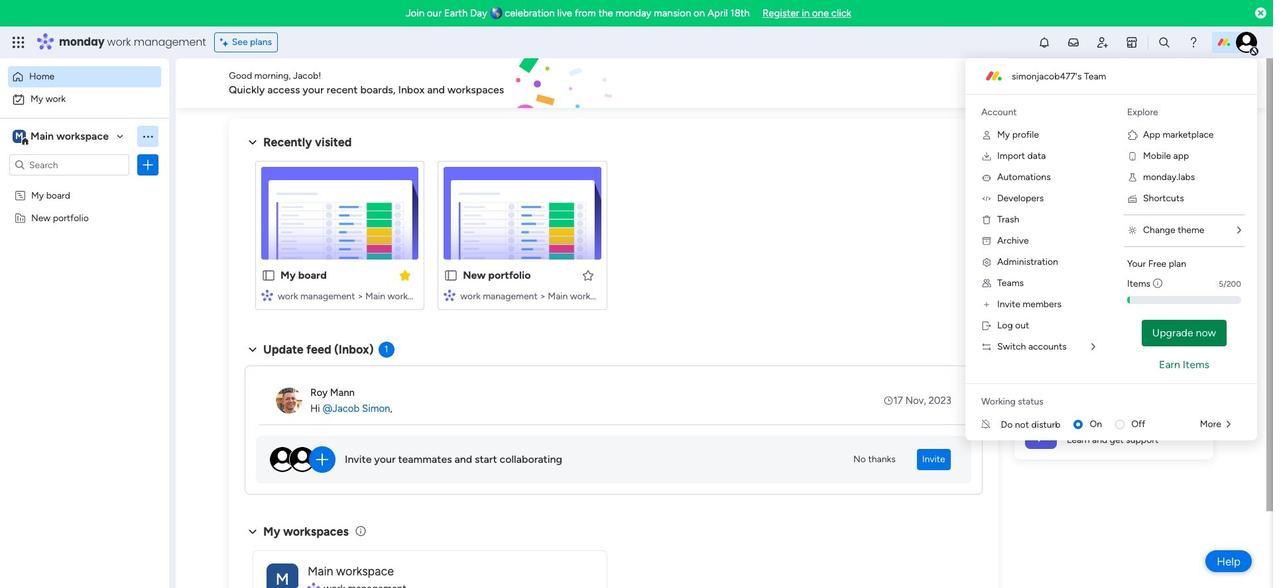 Task type: vqa. For each thing, say whether or not it's contained in the screenshot.
Getting started Learn how monday.com works
no



Task type: locate. For each thing, give the bounding box(es) containing it.
1 vertical spatial invite members image
[[981, 300, 992, 310]]

archive image
[[981, 236, 992, 247]]

public board image up component icon
[[261, 269, 276, 283]]

jacob simon image
[[1236, 32, 1257, 53]]

1 horizontal spatial invite members image
[[1096, 36, 1109, 49]]

notifications image
[[1038, 36, 1051, 49]]

0 vertical spatial workspace image
[[13, 129, 26, 144]]

update feed image
[[1067, 36, 1080, 49]]

1 element
[[378, 342, 394, 358]]

import data image
[[981, 151, 992, 162]]

public board image for component icon
[[261, 269, 276, 283]]

0 horizontal spatial list arrow image
[[1227, 420, 1231, 430]]

workspace image
[[13, 129, 26, 144], [267, 564, 298, 589]]

workspace selection element
[[13, 129, 111, 146]]

2 public board image from the left
[[444, 269, 458, 283]]

2 vertical spatial option
[[0, 183, 169, 186]]

my profile image
[[981, 130, 992, 141]]

public board image up component image
[[444, 269, 458, 283]]

1 horizontal spatial workspace image
[[267, 564, 298, 589]]

developers image
[[981, 194, 992, 204]]

0 horizontal spatial public board image
[[261, 269, 276, 283]]

component image
[[261, 289, 273, 301]]

switch accounts image
[[981, 342, 992, 353]]

0 vertical spatial invite members image
[[1096, 36, 1109, 49]]

public board image for component image
[[444, 269, 458, 283]]

0 horizontal spatial workspace image
[[13, 129, 26, 144]]

trash image
[[981, 215, 992, 225]]

list box
[[0, 181, 169, 408]]

list arrow image
[[1237, 226, 1241, 235], [1227, 420, 1231, 430]]

teams image
[[981, 278, 992, 289]]

0 horizontal spatial invite members image
[[981, 300, 992, 310]]

search everything image
[[1158, 36, 1171, 49]]

monday marketplace image
[[1125, 36, 1138, 49]]

1 vertical spatial workspace image
[[267, 564, 298, 589]]

invite members image down teams image in the right top of the page
[[981, 300, 992, 310]]

roy mann image
[[276, 388, 302, 414]]

close update feed (inbox) image
[[245, 342, 261, 358]]

administration image
[[981, 257, 992, 268]]

monday.labs image
[[1127, 172, 1138, 183]]

change theme image
[[1127, 225, 1138, 236]]

1 public board image from the left
[[261, 269, 276, 283]]

public board image
[[261, 269, 276, 283], [444, 269, 458, 283]]

invite members image right update feed image
[[1096, 36, 1109, 49]]

invite members image
[[1096, 36, 1109, 49], [981, 300, 992, 310]]

1 horizontal spatial public board image
[[444, 269, 458, 283]]

shortcuts image
[[1127, 194, 1138, 204]]

log out image
[[981, 321, 992, 332]]

0 vertical spatial list arrow image
[[1237, 226, 1241, 235]]

getting started element
[[1014, 343, 1213, 396]]

option
[[8, 66, 161, 88], [8, 89, 161, 110], [0, 183, 169, 186]]



Task type: describe. For each thing, give the bounding box(es) containing it.
component image
[[444, 289, 456, 301]]

templates image image
[[1026, 127, 1201, 218]]

mobile app image
[[1127, 151, 1138, 162]]

close my workspaces image
[[245, 524, 261, 540]]

0 vertical spatial option
[[8, 66, 161, 88]]

automations image
[[981, 172, 992, 183]]

see plans image
[[220, 35, 232, 50]]

add to favorites image
[[581, 269, 594, 282]]

v2 bolt switch image
[[1129, 76, 1136, 91]]

1 horizontal spatial list arrow image
[[1237, 226, 1241, 235]]

1 vertical spatial option
[[8, 89, 161, 110]]

workspace options image
[[141, 130, 154, 143]]

help image
[[1187, 36, 1200, 49]]

v2 user feedback image
[[1025, 76, 1035, 91]]

quick search results list box
[[245, 151, 983, 326]]

list arrow image
[[1091, 343, 1095, 352]]

remove from favorites image
[[399, 269, 412, 282]]

help center element
[[1014, 407, 1213, 460]]

select product image
[[12, 36, 25, 49]]

close recently visited image
[[245, 135, 261, 151]]

v2 info image
[[1153, 277, 1162, 291]]

Search in workspace field
[[28, 157, 111, 173]]

options image
[[141, 158, 154, 172]]

v2 surfce no notifications image
[[981, 418, 1001, 432]]

1 vertical spatial list arrow image
[[1227, 420, 1231, 430]]



